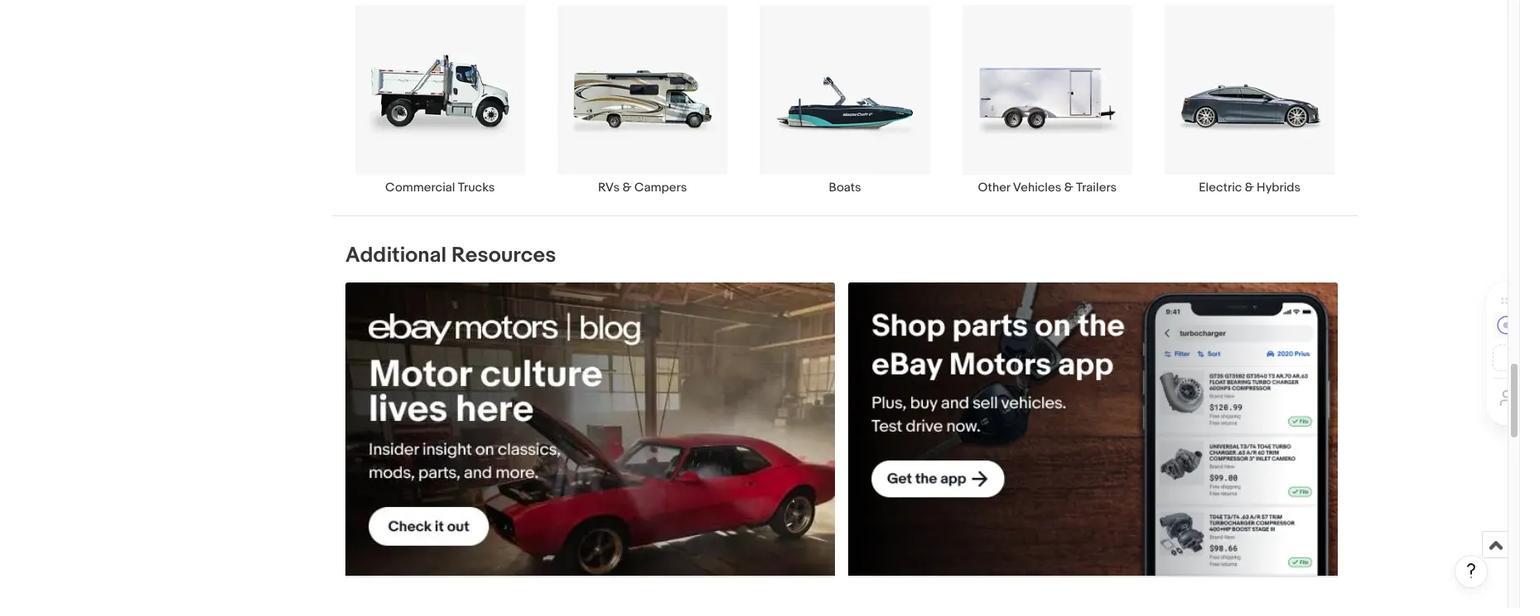 Task type: locate. For each thing, give the bounding box(es) containing it.
& right 'rvs'
[[623, 180, 632, 195]]

additional
[[346, 243, 447, 268]]

0 horizontal spatial &
[[623, 180, 632, 195]]

other vehicles & trailers link
[[946, 4, 1149, 195]]

None text field
[[346, 282, 835, 577]]

& right electric
[[1245, 180, 1254, 195]]

campers
[[635, 180, 687, 195]]

commercial
[[385, 180, 455, 195]]

3 & from the left
[[1245, 180, 1254, 195]]

commercial trucks
[[385, 180, 495, 195]]

electric
[[1199, 180, 1242, 195]]

help, opens dialogs image
[[1463, 563, 1480, 579]]

other
[[978, 180, 1010, 195]]

1 & from the left
[[623, 180, 632, 195]]

rvs & campers link
[[541, 4, 744, 195]]

other vehicles & trailers
[[978, 180, 1117, 195]]

&
[[623, 180, 632, 195], [1064, 180, 1074, 195], [1245, 180, 1254, 195]]

1 horizontal spatial &
[[1064, 180, 1074, 195]]

boats link
[[744, 4, 946, 195]]

electric & hybrids
[[1199, 180, 1301, 195]]

& left trailers
[[1064, 180, 1074, 195]]

2 horizontal spatial &
[[1245, 180, 1254, 195]]

2 & from the left
[[1064, 180, 1074, 195]]

hybrids
[[1257, 180, 1301, 195]]

None text field
[[848, 282, 1338, 577]]

trailers
[[1076, 180, 1117, 195]]



Task type: describe. For each thing, give the bounding box(es) containing it.
additional resources
[[346, 243, 556, 268]]

ebay motors app image
[[848, 282, 1338, 576]]

rvs
[[598, 180, 620, 195]]

trucks
[[458, 180, 495, 195]]

electric & hybrids link
[[1149, 4, 1351, 195]]

vehicles
[[1013, 180, 1062, 195]]

boats
[[829, 180, 861, 195]]

resources
[[452, 243, 556, 268]]

check out the ebay motors blog image
[[346, 282, 835, 576]]

commercial trucks link
[[339, 4, 541, 195]]

rvs & campers
[[598, 180, 687, 195]]

& for electric
[[1245, 180, 1254, 195]]

& for rvs
[[623, 180, 632, 195]]



Task type: vqa. For each thing, say whether or not it's contained in the screenshot.
28
no



